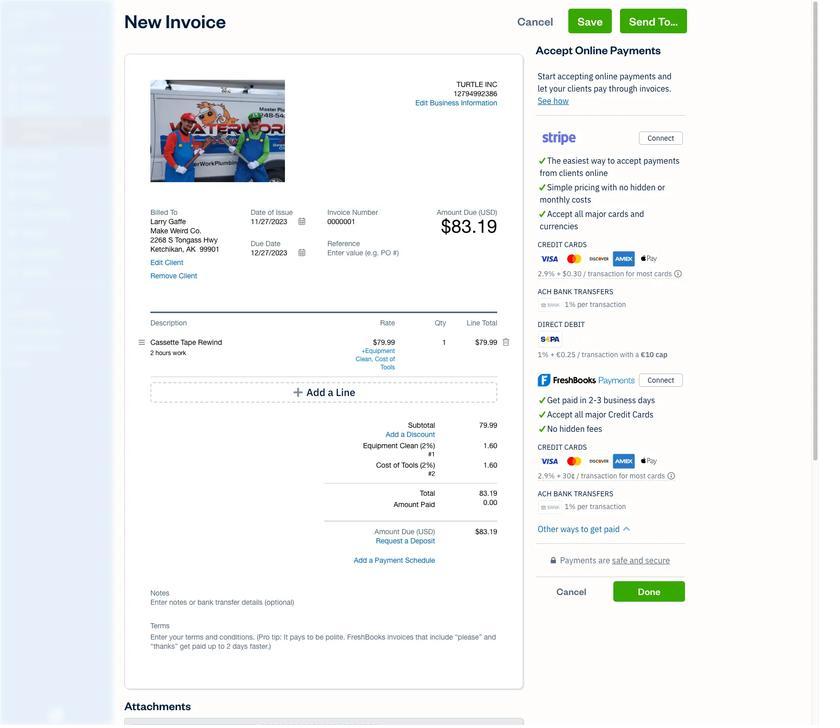Task type: locate. For each thing, give the bounding box(es) containing it.
other
[[538, 524, 559, 534]]

delete image
[[194, 126, 243, 137]]

bank
[[554, 287, 573, 296], [554, 490, 573, 499]]

client
[[165, 259, 183, 267], [179, 272, 197, 280]]

1 vertical spatial for
[[619, 472, 628, 481]]

0 vertical spatial to
[[608, 156, 615, 166]]

a inside subtotal add a discount equipment clean (2%) # 1 cost of tools (2%) # 2
[[401, 431, 405, 439]]

check image for the easiest way to accept payments from clients online
[[538, 155, 548, 167]]

( for request
[[417, 528, 419, 536]]

( inside amount due ( usd ) request a deposit
[[417, 528, 419, 536]]

edit inside billed to larry gaffe make weird co. 2268 s tongass hwy ketchikan, ak  99901 edit client remove client
[[151, 259, 163, 267]]

bank image down direct at the right top
[[539, 331, 563, 347]]

hidden left or
[[631, 182, 656, 193]]

0 horizontal spatial turtle
[[8, 9, 37, 19]]

add for payment
[[354, 557, 367, 565]]

cards left info image
[[655, 269, 672, 278]]

2 horizontal spatial due
[[464, 208, 477, 217]]

date up the issue date in mm/dd/yyyy format text field
[[251, 208, 266, 217]]

0 vertical spatial cancel
[[518, 14, 554, 28]]

transaction down discover icon
[[581, 472, 618, 481]]

2 # from the top
[[429, 471, 432, 478]]

for for no hidden fees
[[619, 472, 628, 481]]

per up other ways to get paid link
[[578, 503, 588, 512]]

/ right €0.25
[[578, 350, 580, 359]]

Enter an Invoice # text field
[[328, 218, 356, 226]]

Enter an Item Description text field
[[151, 349, 344, 357]]

accept up start
[[536, 42, 573, 57]]

major inside accept all major cards and currencies
[[586, 209, 607, 219]]

visa image
[[539, 251, 561, 267], [539, 454, 561, 469]]

connect for the easiest way to accept payments from clients online
[[648, 134, 675, 143]]

expense image
[[7, 170, 19, 181]]

and down simple pricing with no hidden or monthly costs
[[631, 209, 645, 219]]

transfers down the 2.9% + $0.30 / transaction for most cards
[[574, 287, 614, 296]]

and right safe at the bottom
[[630, 555, 644, 566]]

1 vertical spatial #
[[429, 471, 432, 478]]

date of issue
[[251, 208, 293, 217]]

1 vertical spatial mastercard image
[[564, 454, 586, 469]]

Terms text field
[[151, 633, 498, 651]]

payments down send
[[611, 42, 661, 57]]

1 per from the top
[[578, 300, 588, 309]]

payments up through
[[620, 71, 656, 81]]

tools inside subtotal add a discount equipment clean (2%) # 1 cost of tools (2%) # 2
[[402, 461, 419, 469]]

2 ach bank transfers from the top
[[538, 490, 614, 499]]

terms
[[151, 622, 170, 630]]

0 vertical spatial clients
[[568, 83, 592, 94]]

inc for turtle inc 12794992386 edit business information
[[485, 80, 498, 89]]

0 horizontal spatial total
[[420, 489, 435, 498]]

2 connect from the top
[[648, 376, 675, 385]]

0 vertical spatial mastercard image
[[564, 251, 586, 267]]

chevronup image
[[622, 523, 632, 535]]

a inside add a line button
[[328, 386, 334, 399]]

0 vertical spatial usd
[[481, 208, 496, 217]]

1 vertical spatial connect
[[648, 376, 675, 385]]

mastercard image
[[564, 251, 586, 267], [564, 454, 586, 469]]

discover image
[[589, 454, 611, 469]]

cost inside , cost of tools
[[375, 356, 388, 363]]

credit for no hidden fees
[[538, 443, 563, 452]]

with
[[602, 182, 618, 193], [620, 350, 634, 359]]

accept
[[536, 42, 573, 57], [548, 209, 573, 219], [548, 409, 573, 420]]

bank down 30¢
[[554, 490, 573, 499]]

tools down add a discount "button"
[[402, 461, 419, 469]]

0 vertical spatial edit
[[416, 99, 428, 107]]

line up the line total (usd) text box
[[467, 319, 481, 327]]

$83.19
[[441, 216, 498, 237], [476, 528, 498, 536]]

check image
[[538, 155, 548, 167], [538, 181, 548, 194], [538, 208, 548, 220], [538, 408, 548, 421], [538, 423, 548, 435]]

0 vertical spatial bank
[[554, 287, 573, 296]]

2 credit from the top
[[538, 443, 563, 452]]

clients
[[568, 83, 592, 94], [559, 168, 584, 178]]

0 horizontal spatial cancel
[[518, 14, 554, 28]]

ach bank transfers
[[538, 287, 614, 296], [538, 490, 614, 499]]

main element
[[0, 0, 138, 725]]

credit cards
[[538, 240, 587, 249], [538, 443, 587, 452]]

0 horizontal spatial )
[[434, 528, 435, 536]]

apple pay image for no hidden fees
[[638, 454, 661, 469]]

inc for turtle inc owner
[[39, 9, 54, 19]]

0 vertical spatial most
[[637, 269, 653, 278]]

transaction down discover image
[[588, 269, 625, 278]]

0 horizontal spatial paid
[[563, 395, 578, 405]]

hwy
[[204, 236, 218, 244]]

add left discount
[[386, 431, 399, 439]]

1 mastercard image from the top
[[564, 251, 586, 267]]

2 2.9% from the top
[[538, 472, 555, 481]]

transaction down the 2.9% + $0.30 / transaction for most cards
[[590, 300, 626, 309]]

1 vertical spatial client
[[179, 272, 197, 280]]

0 vertical spatial freshbooks payments image
[[538, 128, 581, 148]]

payments up or
[[644, 156, 680, 166]]

0 vertical spatial equipment
[[366, 348, 395, 355]]

most for accept all major cards and currencies
[[637, 269, 653, 278]]

paid
[[563, 395, 578, 405], [604, 524, 620, 534]]

1 vertical spatial apple pay image
[[638, 454, 661, 469]]

accept inside accept all major cards and currencies
[[548, 209, 573, 219]]

major up fees
[[586, 409, 607, 420]]

credit cards down no
[[538, 443, 587, 452]]

credit cards down currencies
[[538, 240, 587, 249]]

3
[[597, 395, 602, 405]]

,
[[372, 356, 374, 363]]

1 vertical spatial turtle
[[457, 80, 483, 89]]

83.19 0.00
[[480, 489, 498, 507]]

clients down accepting
[[568, 83, 592, 94]]

2 visa image from the top
[[539, 454, 561, 469]]

4 check image from the top
[[538, 408, 548, 421]]

1% right bank image
[[565, 300, 576, 309]]

2 connect button from the top
[[639, 374, 683, 387]]

credit down currencies
[[538, 240, 563, 249]]

online inside 'start accepting online payments and let your clients pay through invoices. see how'
[[595, 71, 618, 81]]

1% for no hidden fees
[[565, 503, 576, 512]]

ach up bank image
[[538, 287, 552, 296]]

mastercard image for all
[[564, 251, 586, 267]]

chart image
[[7, 248, 19, 259]]

turtle inc 12794992386 edit business information
[[416, 80, 498, 107]]

clients for easiest
[[559, 168, 584, 178]]

0 vertical spatial line
[[467, 319, 481, 327]]

discover image
[[589, 251, 611, 267]]

for for accept all major cards and currencies
[[626, 269, 635, 278]]

per up debit
[[578, 300, 588, 309]]

1 credit from the top
[[538, 240, 563, 249]]

1 horizontal spatial to
[[608, 156, 615, 166]]

2 credit cards from the top
[[538, 443, 587, 452]]

freshbooks image
[[48, 709, 65, 721]]

american express image
[[614, 251, 636, 267], [614, 454, 636, 469]]

1 vertical spatial line
[[336, 386, 356, 399]]

total up the line total (usd) text box
[[483, 319, 498, 327]]

and inside 'start accepting online payments and let your clients pay through invoices. see how'
[[658, 71, 672, 81]]

0 vertical spatial due
[[464, 208, 477, 217]]

1 apple pay image from the top
[[638, 251, 661, 267]]

0 vertical spatial clean
[[356, 356, 372, 363]]

0 horizontal spatial with
[[602, 182, 618, 193]]

all for credit
[[575, 409, 584, 420]]

1 vertical spatial clients
[[559, 168, 584, 178]]

with left €10
[[620, 350, 634, 359]]

1 major from the top
[[586, 209, 607, 219]]

inc inside "turtle inc 12794992386 edit business information"
[[485, 80, 498, 89]]

1 vertical spatial cards
[[655, 269, 672, 278]]

0 vertical spatial invoice
[[166, 9, 226, 33]]

1 all from the top
[[575, 209, 584, 219]]

inc inside turtle inc owner
[[39, 9, 54, 19]]

1 vertical spatial credit
[[538, 443, 563, 452]]

2 mastercard image from the top
[[564, 454, 586, 469]]

freshbooks payments image
[[538, 128, 581, 148], [538, 373, 635, 388]]

)
[[496, 208, 498, 217], [434, 528, 435, 536]]

edit business information button
[[416, 98, 498, 108]]

payments right lock image
[[560, 555, 597, 566]]

the easiest way to accept payments from clients online
[[540, 156, 680, 178]]

0 vertical spatial online
[[595, 71, 618, 81]]

2 bank image from the top
[[539, 501, 563, 514]]

a left deposit
[[405, 537, 409, 545]]

all inside accept all major cards and currencies
[[575, 209, 584, 219]]

30¢
[[563, 472, 575, 481]]

2 vertical spatial amount
[[375, 528, 400, 536]]

Issue date in MM/DD/YYYY format text field
[[251, 218, 312, 226]]

tongass
[[175, 236, 202, 244]]

and inside accept all major cards and currencies
[[631, 209, 645, 219]]

2 check image from the top
[[538, 181, 548, 194]]

online inside the easiest way to accept payments from clients online
[[586, 168, 608, 178]]

1% per transaction for major
[[565, 300, 626, 309]]

freshbooks payments image up in
[[538, 373, 635, 388]]

co.
[[190, 227, 202, 235]]

discount
[[407, 431, 435, 439]]

1% left €0.25
[[538, 350, 549, 359]]

) for $83.19
[[496, 208, 498, 217]]

visa image down currencies
[[539, 251, 561, 267]]

0 vertical spatial accept
[[536, 42, 573, 57]]

equipment inside equipment clean
[[366, 348, 395, 355]]

freshbooks payments image for easiest
[[538, 128, 581, 148]]

1 vertical spatial add
[[386, 431, 399, 439]]

1% per transaction up debit
[[565, 300, 626, 309]]

apple pay image
[[638, 251, 661, 267], [638, 454, 661, 469]]

(2%)
[[420, 442, 435, 450], [420, 461, 435, 469]]

2 vertical spatial and
[[630, 555, 644, 566]]

direct debit
[[538, 320, 585, 329]]

ach for accept all major cards and currencies
[[538, 287, 552, 296]]

0 vertical spatial visa image
[[539, 251, 561, 267]]

2 ach from the top
[[538, 490, 552, 499]]

transfers
[[574, 287, 614, 296], [574, 490, 614, 499]]

business
[[430, 99, 459, 107]]

a left €10
[[636, 350, 640, 359]]

paid left in
[[563, 395, 578, 405]]

amount inside amount due ( usd ) request a deposit
[[375, 528, 400, 536]]

clients down easiest
[[559, 168, 584, 178]]

line right plus image
[[336, 386, 356, 399]]

1 horizontal spatial inc
[[485, 80, 498, 89]]

cost right ,
[[375, 356, 388, 363]]

let
[[538, 83, 548, 94]]

send
[[630, 14, 656, 28]]

american express image up the 2.9% + $0.30 / transaction for most cards
[[614, 251, 636, 267]]

freshbooks payments image up "the"
[[538, 128, 581, 148]]

all down costs
[[575, 209, 584, 219]]

0 vertical spatial all
[[575, 209, 584, 219]]

check image for no hidden fees
[[538, 423, 548, 435]]

image
[[220, 126, 243, 137]]

99901
[[200, 245, 220, 253]]

a left payment
[[369, 557, 373, 565]]

items and services image
[[8, 327, 110, 335]]

of down add a discount "button"
[[394, 461, 400, 469]]

0 vertical spatial turtle
[[8, 9, 37, 19]]

1 vertical spatial edit
[[151, 259, 163, 267]]

for left info image
[[626, 269, 635, 278]]

payments are safe and secure
[[560, 555, 670, 566]]

american express image right discover icon
[[614, 454, 636, 469]]

client up remove client button
[[165, 259, 183, 267]]

0 vertical spatial transfers
[[574, 287, 614, 296]]

connect button up accept
[[639, 132, 683, 145]]

plus image
[[292, 388, 304, 398]]

1 horizontal spatial payments
[[611, 42, 661, 57]]

paid left chevronup icon
[[604, 524, 620, 534]]

mastercard image up 30¢
[[564, 454, 586, 469]]

1 credit cards from the top
[[538, 240, 587, 249]]

connect up or
[[648, 134, 675, 143]]

2 vertical spatial cards
[[648, 472, 666, 481]]

due
[[464, 208, 477, 217], [251, 240, 264, 248], [402, 528, 415, 536]]

1 vertical spatial with
[[620, 350, 634, 359]]

2.9%
[[538, 269, 555, 278], [538, 472, 555, 481]]

79.99
[[480, 421, 498, 430]]

1 vertical spatial bank image
[[539, 501, 563, 514]]

due inside the amount due ( usd ) $83.19
[[464, 208, 477, 217]]

major for credit
[[586, 409, 607, 420]]

amount due ( usd ) request a deposit
[[375, 528, 435, 545]]

bank connections image
[[8, 343, 110, 351]]

1 horizontal spatial )
[[496, 208, 498, 217]]

1 vertical spatial amount
[[394, 501, 419, 509]]

1 (2%) from the top
[[420, 442, 435, 450]]

2 all from the top
[[575, 409, 584, 420]]

0 vertical spatial cards
[[565, 240, 587, 249]]

add left payment
[[354, 557, 367, 565]]

transfers for fees
[[574, 490, 614, 499]]

per
[[578, 300, 588, 309], [578, 503, 588, 512]]

turtle inside turtle inc owner
[[8, 9, 37, 19]]

0 vertical spatial of
[[268, 208, 274, 217]]

credit
[[538, 240, 563, 249], [538, 443, 563, 452]]

credit
[[609, 409, 631, 420]]

ach bank transfers for hidden
[[538, 490, 614, 499]]

1 visa image from the top
[[539, 251, 561, 267]]

1% up ways
[[565, 503, 576, 512]]

1 vertical spatial (
[[417, 528, 419, 536]]

1 vertical spatial online
[[586, 168, 608, 178]]

1 horizontal spatial invoice
[[328, 208, 350, 217]]

0 vertical spatial major
[[586, 209, 607, 219]]

cards left info icon at the bottom right
[[648, 472, 666, 481]]

and up invoices.
[[658, 71, 672, 81]]

online down way on the right top of the page
[[586, 168, 608, 178]]

1 vertical spatial major
[[586, 409, 607, 420]]

1 connect button from the top
[[639, 132, 683, 145]]

) inside the amount due ( usd ) $83.19
[[496, 208, 498, 217]]

cards for hidden
[[565, 443, 587, 452]]

0 horizontal spatial clean
[[356, 356, 372, 363]]

visa image down no
[[539, 454, 561, 469]]

1 vertical spatial /
[[578, 350, 580, 359]]

1 1.60 from the top
[[484, 442, 498, 450]]

a left discount
[[401, 431, 405, 439]]

2 major from the top
[[586, 409, 607, 420]]

due inside due date 12/27/2023
[[251, 240, 264, 248]]

cancel button for done
[[536, 581, 608, 602]]

0 vertical spatial add
[[307, 386, 326, 399]]

a right plus image
[[328, 386, 334, 399]]

2 vertical spatial accept
[[548, 409, 573, 420]]

1 1% per transaction from the top
[[565, 300, 626, 309]]

online
[[595, 71, 618, 81], [586, 168, 608, 178]]

(
[[479, 208, 481, 217], [417, 528, 419, 536]]

online up pay
[[595, 71, 618, 81]]

attachments
[[124, 699, 191, 713]]

1 bank image from the top
[[539, 331, 563, 347]]

mastercard image up $0.30
[[564, 251, 586, 267]]

usd for request
[[419, 528, 434, 536]]

and for start accepting online payments and let your clients pay through invoices. see how
[[658, 71, 672, 81]]

) for request
[[434, 528, 435, 536]]

turtle inside "turtle inc 12794992386 edit business information"
[[457, 80, 483, 89]]

2.9% left $0.30
[[538, 269, 555, 278]]

0 vertical spatial connect
[[648, 134, 675, 143]]

pricing
[[575, 182, 600, 193]]

usd inside the amount due ( usd ) $83.19
[[481, 208, 496, 217]]

connect button up days
[[639, 374, 683, 387]]

and for accept all major cards and currencies
[[631, 209, 645, 219]]

credit down no
[[538, 443, 563, 452]]

Line Total (USD) text field
[[475, 338, 498, 347]]

1 bank from the top
[[554, 287, 573, 296]]

edit up remove
[[151, 259, 163, 267]]

0 vertical spatial #
[[429, 451, 432, 458]]

with left no on the right of the page
[[602, 182, 618, 193]]

# up the 2
[[429, 451, 432, 458]]

1 cards from the top
[[565, 240, 587, 249]]

major for cards
[[586, 209, 607, 219]]

0 vertical spatial 2.9%
[[538, 269, 555, 278]]

client right remove
[[179, 272, 197, 280]]

line
[[467, 319, 481, 327], [336, 386, 356, 399]]

1.60 up 83.19
[[484, 461, 498, 469]]

edit left business
[[416, 99, 428, 107]]

0 vertical spatial credit cards
[[538, 240, 587, 249]]

ways
[[561, 524, 579, 534]]

tools
[[381, 364, 395, 371], [402, 461, 419, 469]]

( inside the amount due ( usd ) $83.19
[[479, 208, 481, 217]]

make
[[151, 227, 168, 235]]

2-
[[589, 395, 597, 405]]

0 vertical spatial credit
[[538, 240, 563, 249]]

connect for get paid in 2-3 business days
[[648, 376, 675, 385]]

1 horizontal spatial add
[[354, 557, 367, 565]]

see how link
[[538, 96, 569, 106]]

) inside amount due ( usd ) request a deposit
[[434, 528, 435, 536]]

1 horizontal spatial tools
[[402, 461, 419, 469]]

0 horizontal spatial due
[[251, 240, 264, 248]]

clients inside the easiest way to accept payments from clients online
[[559, 168, 584, 178]]

amount due ( usd ) $83.19
[[437, 208, 498, 237]]

accept down get
[[548, 409, 573, 420]]

clean inside equipment clean
[[356, 356, 372, 363]]

tools down equipment clean
[[381, 364, 395, 371]]

1 ach from the top
[[538, 287, 552, 296]]

report image
[[7, 268, 19, 278]]

1 vertical spatial clean
[[400, 442, 419, 450]]

turtle up owner
[[8, 9, 37, 19]]

connect up days
[[648, 376, 675, 385]]

bank image up other
[[539, 501, 563, 514]]

1 transfers from the top
[[574, 287, 614, 296]]

with inside simple pricing with no hidden or monthly costs
[[602, 182, 618, 193]]

most for no hidden fees
[[630, 472, 646, 481]]

clean
[[356, 356, 372, 363], [400, 442, 419, 450]]

0 vertical spatial 1%
[[565, 300, 576, 309]]

usd for $83.19
[[481, 208, 496, 217]]

1 vertical spatial bank
[[554, 490, 573, 499]]

2.9% left 30¢
[[538, 472, 555, 481]]

1 vertical spatial cancel
[[557, 585, 587, 597]]

1 vertical spatial per
[[578, 503, 588, 512]]

1 vertical spatial transfers
[[574, 490, 614, 499]]

2 transfers from the top
[[574, 490, 614, 499]]

transaction for $0.30
[[588, 269, 625, 278]]

1
[[432, 451, 435, 458]]

cost
[[375, 356, 388, 363], [376, 461, 392, 469]]

invoice
[[166, 9, 226, 33], [328, 208, 350, 217]]

0 horizontal spatial (
[[417, 528, 419, 536]]

to left get
[[581, 524, 589, 534]]

major
[[586, 209, 607, 219], [586, 409, 607, 420]]

amount inside the amount due ( usd ) $83.19
[[437, 208, 462, 217]]

2 freshbooks payments image from the top
[[538, 373, 635, 388]]

1 vertical spatial (2%)
[[420, 461, 435, 469]]

subtotal
[[408, 421, 435, 430]]

to right way on the right top of the page
[[608, 156, 615, 166]]

1 american express image from the top
[[614, 251, 636, 267]]

Reference Number text field
[[328, 249, 400, 257]]

+ for 2.9% + $0.30 / transaction for most cards
[[557, 269, 561, 278]]

2
[[432, 471, 435, 478]]

total
[[483, 319, 498, 327], [420, 489, 435, 498]]

1 vertical spatial due
[[251, 240, 264, 248]]

(2%) up the 2
[[420, 461, 435, 469]]

#
[[429, 451, 432, 458], [429, 471, 432, 478]]

2 apple pay image from the top
[[638, 454, 661, 469]]

most left info image
[[637, 269, 653, 278]]

add inside button
[[307, 386, 326, 399]]

3 check image from the top
[[538, 208, 548, 220]]

1 2.9% from the top
[[538, 269, 555, 278]]

cost down add a discount "button"
[[376, 461, 392, 469]]

0 vertical spatial tools
[[381, 364, 395, 371]]

safe and secure link
[[613, 555, 670, 566]]

how
[[554, 96, 569, 106]]

1 vertical spatial all
[[575, 409, 584, 420]]

to
[[608, 156, 615, 166], [581, 524, 589, 534]]

1 horizontal spatial edit
[[416, 99, 428, 107]]

2 cards from the top
[[565, 443, 587, 452]]

/
[[584, 269, 587, 278], [578, 350, 580, 359], [577, 472, 580, 481]]

2 1% per transaction from the top
[[565, 503, 626, 512]]

accept up currencies
[[548, 209, 573, 219]]

1 vertical spatial inc
[[485, 80, 498, 89]]

1 check image from the top
[[538, 155, 548, 167]]

1% per transaction up get
[[565, 503, 626, 512]]

add inside dropdown button
[[354, 557, 367, 565]]

/ right $0.30
[[584, 269, 587, 278]]

all up no hidden fees
[[575, 409, 584, 420]]

info image
[[668, 472, 676, 480]]

ach bank transfers down $0.30
[[538, 287, 614, 296]]

1.60 down the 79.99
[[484, 442, 498, 450]]

apple pay image down cards
[[638, 454, 661, 469]]

of inside , cost of tools
[[390, 356, 395, 363]]

amount inside 'total amount paid'
[[394, 501, 419, 509]]

invoices.
[[640, 83, 672, 94]]

monthly
[[540, 195, 570, 205]]

other ways to get paid link
[[538, 523, 632, 535]]

1 vertical spatial date
[[266, 240, 281, 248]]

credit cards for accept
[[538, 240, 587, 249]]

clean inside subtotal add a discount equipment clean (2%) # 1 cost of tools (2%) # 2
[[400, 442, 419, 450]]

cards down currencies
[[565, 240, 587, 249]]

new
[[124, 9, 162, 33]]

get
[[548, 395, 561, 405]]

per for hidden
[[578, 503, 588, 512]]

bank image
[[539, 331, 563, 347], [539, 501, 563, 514]]

ach
[[538, 287, 552, 296], [538, 490, 552, 499]]

clients inside 'start accepting online payments and let your clients pay through invoices. see how'
[[568, 83, 592, 94]]

1 ach bank transfers from the top
[[538, 287, 614, 296]]

(2%) up the 1
[[420, 442, 435, 450]]

cards for business
[[648, 472, 666, 481]]

1 horizontal spatial clean
[[400, 442, 419, 450]]

0 vertical spatial $83.19
[[441, 216, 498, 237]]

0 vertical spatial inc
[[39, 9, 54, 19]]

2 vertical spatial 1%
[[565, 503, 576, 512]]

settings image
[[8, 359, 110, 368]]

billed to larry gaffe make weird co. 2268 s tongass hwy ketchikan, ak  99901 edit client remove client
[[151, 208, 220, 280]]

0 vertical spatial bank image
[[539, 331, 563, 347]]

5 check image from the top
[[538, 423, 548, 435]]

1 vertical spatial and
[[631, 209, 645, 219]]

1 vertical spatial hidden
[[560, 424, 585, 434]]

transfers down 2.9% + 30¢ / transaction for most cards
[[574, 490, 614, 499]]

weird
[[170, 227, 188, 235]]

due inside amount due ( usd ) request a deposit
[[402, 528, 415, 536]]

2.9% for accept all major cards and currencies
[[538, 269, 555, 278]]

1 horizontal spatial usd
[[481, 208, 496, 217]]

date up "12/27/2023"
[[266, 240, 281, 248]]

2 per from the top
[[578, 503, 588, 512]]

hidden
[[631, 182, 656, 193], [560, 424, 585, 434]]

usd inside amount due ( usd ) request a deposit
[[419, 528, 434, 536]]

equipment down add a discount "button"
[[363, 442, 398, 450]]

transaction up get
[[590, 503, 626, 512]]

2 bank from the top
[[554, 490, 573, 499]]

add inside subtotal add a discount equipment clean (2%) # 1 cost of tools (2%) # 2
[[386, 431, 399, 439]]

2 american express image from the top
[[614, 454, 636, 469]]

major down costs
[[586, 209, 607, 219]]

1 freshbooks payments image from the top
[[538, 128, 581, 148]]

Enter an Item Name text field
[[151, 338, 344, 347]]

0 vertical spatial (2%)
[[420, 442, 435, 450]]

1 connect from the top
[[648, 134, 675, 143]]

for left info icon at the bottom right
[[619, 472, 628, 481]]

1 vertical spatial total
[[420, 489, 435, 498]]

hidden right no
[[560, 424, 585, 434]]

of left issue
[[268, 208, 274, 217]]

no hidden fees
[[548, 424, 603, 434]]

per for all
[[578, 300, 588, 309]]



Task type: vqa. For each thing, say whether or not it's contained in the screenshot.
Recurring Templates
no



Task type: describe. For each thing, give the bounding box(es) containing it.
request a deposit button
[[376, 537, 435, 546]]

due date 12/27/2023
[[251, 240, 288, 257]]

send to... button
[[620, 9, 688, 33]]

check image for simple pricing with no hidden or monthly costs
[[538, 181, 548, 194]]

edit inside "turtle inc 12794992386 edit business information"
[[416, 99, 428, 107]]

estimate image
[[7, 83, 19, 94]]

issue
[[276, 208, 293, 217]]

1% for accept all major cards and currencies
[[565, 300, 576, 309]]

1 horizontal spatial with
[[620, 350, 634, 359]]

add a discount button
[[386, 430, 435, 439]]

amount for $83.19
[[437, 208, 462, 217]]

amount for request
[[375, 528, 400, 536]]

through
[[609, 83, 638, 94]]

0 horizontal spatial payments
[[560, 555, 597, 566]]

bank for accept all major cards and currencies
[[554, 287, 573, 296]]

freshbooks payments image for paid
[[538, 373, 635, 388]]

0 vertical spatial client
[[165, 259, 183, 267]]

way
[[591, 156, 606, 166]]

remove client button
[[151, 271, 197, 281]]

debit
[[565, 320, 585, 329]]

larry
[[151, 218, 167, 226]]

apps image
[[8, 294, 110, 302]]

qty
[[435, 319, 446, 327]]

paid
[[421, 501, 435, 509]]

payments inside the easiest way to accept payments from clients online
[[644, 156, 680, 166]]

number
[[352, 208, 378, 217]]

ketchikan,
[[151, 245, 184, 253]]

invoice image
[[7, 103, 19, 113]]

€10
[[641, 350, 654, 359]]

no
[[548, 424, 558, 434]]

1 horizontal spatial line
[[467, 319, 481, 327]]

0 vertical spatial payments
[[611, 42, 661, 57]]

delete line item image
[[502, 338, 510, 347]]

( for $83.19
[[479, 208, 481, 217]]

tools inside , cost of tools
[[381, 364, 395, 371]]

0 horizontal spatial invoice
[[166, 9, 226, 33]]

credit cards for no
[[538, 443, 587, 452]]

simple
[[548, 182, 573, 193]]

due for request
[[402, 528, 415, 536]]

safe
[[613, 555, 628, 566]]

transaction for €0.25
[[582, 350, 619, 359]]

credit for accept all major cards and currencies
[[538, 240, 563, 249]]

dashboard image
[[7, 45, 19, 55]]

Item Rate (USD) text field
[[373, 338, 395, 347]]

connect button for the easiest way to accept payments from clients online
[[639, 132, 683, 145]]

12/27/2023 button
[[251, 248, 312, 258]]

clients for accepting
[[568, 83, 592, 94]]

secure
[[646, 555, 670, 566]]

total inside 'total amount paid'
[[420, 489, 435, 498]]

costs
[[572, 195, 592, 205]]

add a line
[[307, 386, 356, 399]]

0 horizontal spatial hidden
[[560, 424, 585, 434]]

2.9% + $0.30 / transaction for most cards
[[538, 269, 672, 278]]

edit client button
[[151, 258, 183, 267]]

delete
[[194, 126, 218, 137]]

accept all major cards and currencies
[[540, 209, 645, 231]]

check image
[[538, 394, 548, 406]]

, cost of tools
[[372, 356, 395, 371]]

cards for all
[[565, 240, 587, 249]]

12794992386
[[454, 90, 498, 98]]

1% + €0.25 / transaction with a €10 cap
[[538, 350, 668, 359]]

2 1.60 from the top
[[484, 461, 498, 469]]

days
[[638, 395, 656, 405]]

1 horizontal spatial total
[[483, 319, 498, 327]]

due for $83.19
[[464, 208, 477, 217]]

gaffe
[[169, 218, 186, 226]]

are
[[599, 555, 611, 566]]

a inside amount due ( usd ) request a deposit
[[405, 537, 409, 545]]

billed
[[151, 208, 168, 217]]

simple pricing with no hidden or monthly costs
[[540, 182, 666, 205]]

cancel for done
[[557, 585, 587, 597]]

cards inside accept all major cards and currencies
[[609, 209, 629, 219]]

2268
[[151, 236, 166, 244]]

schedule
[[405, 557, 435, 565]]

transfers for major
[[574, 287, 614, 296]]

equipment clean
[[356, 348, 395, 363]]

turtle for turtle inc 12794992386 edit business information
[[457, 80, 483, 89]]

done
[[638, 585, 661, 597]]

all for cards
[[575, 209, 584, 219]]

ach bank transfers for all
[[538, 287, 614, 296]]

line inside button
[[336, 386, 356, 399]]

ach for no hidden fees
[[538, 490, 552, 499]]

business
[[604, 395, 637, 405]]

fees
[[587, 424, 603, 434]]

hidden inside simple pricing with no hidden or monthly costs
[[631, 182, 656, 193]]

in
[[580, 395, 587, 405]]

1 horizontal spatial paid
[[604, 524, 620, 534]]

online
[[575, 42, 608, 57]]

timer image
[[7, 209, 19, 220]]

2.9% for no hidden fees
[[538, 472, 555, 481]]

connect button for get paid in 2-3 business days
[[639, 374, 683, 387]]

$83.19 inside the amount due ( usd ) $83.19
[[441, 216, 498, 237]]

bank image
[[539, 298, 563, 312]]

1 vertical spatial invoice
[[328, 208, 350, 217]]

mastercard image for hidden
[[564, 454, 586, 469]]

a inside dropdown button
[[369, 557, 373, 565]]

1 vertical spatial to
[[581, 524, 589, 534]]

accept for accept online payments
[[536, 42, 573, 57]]

add for line
[[307, 386, 326, 399]]

83.19
[[480, 489, 498, 498]]

visa image for accept all major cards and currencies
[[539, 251, 561, 267]]

0 vertical spatial date
[[251, 208, 266, 217]]

see
[[538, 96, 552, 106]]

project image
[[7, 190, 19, 200]]

apple pay image for accept all major cards and currencies
[[638, 251, 661, 267]]

0.00
[[484, 499, 498, 507]]

/ for hidden
[[577, 472, 580, 481]]

reference
[[328, 240, 360, 248]]

cancel for save
[[518, 14, 554, 28]]

check image for accept all major cards and currencies
[[538, 208, 548, 220]]

cards for payments
[[655, 269, 672, 278]]

0 vertical spatial paid
[[563, 395, 578, 405]]

date inside due date 12/27/2023
[[266, 240, 281, 248]]

12/27/2023
[[251, 249, 288, 257]]

direct
[[538, 320, 563, 329]]

lock image
[[551, 554, 556, 567]]

accept online payments
[[536, 42, 661, 57]]

team members image
[[8, 310, 110, 318]]

notes
[[151, 589, 170, 597]]

payment image
[[7, 151, 19, 161]]

Notes text field
[[151, 598, 498, 607]]

invoice number
[[328, 208, 378, 217]]

save button
[[569, 9, 612, 33]]

bars image
[[139, 338, 145, 347]]

get
[[591, 524, 602, 534]]

1 vertical spatial 1%
[[538, 350, 549, 359]]

request
[[376, 537, 403, 545]]

easiest
[[563, 156, 589, 166]]

save
[[578, 14, 603, 28]]

from
[[540, 168, 557, 178]]

deposit
[[411, 537, 435, 545]]

the
[[548, 156, 561, 166]]

or
[[658, 182, 666, 193]]

other ways to get paid
[[538, 524, 620, 534]]

done button
[[614, 581, 686, 602]]

check image for accept all major credit cards
[[538, 408, 548, 421]]

american express image for accept all major cards and currencies
[[614, 251, 636, 267]]

american express image for no hidden fees
[[614, 454, 636, 469]]

add a payment schedule button
[[334, 556, 435, 565]]

accept for accept all major cards and currencies
[[548, 209, 573, 219]]

1 # from the top
[[429, 451, 432, 458]]

payments inside 'start accepting online payments and let your clients pay through invoices. see how'
[[620, 71, 656, 81]]

1 vertical spatial $83.19
[[476, 528, 498, 536]]

of inside subtotal add a discount equipment clean (2%) # 1 cost of tools (2%) # 2
[[394, 461, 400, 469]]

information
[[461, 99, 498, 107]]

cancel button for save
[[509, 9, 563, 33]]

owner
[[8, 20, 27, 28]]

client image
[[7, 64, 19, 74]]

cost inside subtotal add a discount equipment clean (2%) # 1 cost of tools (2%) # 2
[[376, 461, 392, 469]]

/ for all
[[584, 269, 587, 278]]

equipment inside subtotal add a discount equipment clean (2%) # 1 cost of tools (2%) # 2
[[363, 442, 398, 450]]

line total
[[467, 319, 498, 327]]

+ for 1% + €0.25 / transaction with a €10 cap
[[551, 350, 555, 359]]

info image
[[674, 270, 683, 278]]

accept for accept all major credit cards
[[548, 409, 573, 420]]

transaction for 30¢
[[581, 472, 618, 481]]

Item Quantity text field
[[432, 338, 446, 347]]

send to...
[[630, 14, 678, 28]]

money image
[[7, 229, 19, 239]]

visa image for no hidden fees
[[539, 454, 561, 469]]

new invoice
[[124, 9, 226, 33]]

bank for no hidden fees
[[554, 490, 573, 499]]

subtotal add a discount equipment clean (2%) # 1 cost of tools (2%) # 2
[[363, 421, 435, 478]]

start accepting online payments and let your clients pay through invoices. see how
[[538, 71, 672, 106]]

to inside the easiest way to accept payments from clients online
[[608, 156, 615, 166]]

2 (2%) from the top
[[420, 461, 435, 469]]

turtle for turtle inc owner
[[8, 9, 37, 19]]

1% per transaction for fees
[[565, 503, 626, 512]]

+ for 2.9% + 30¢ / transaction for most cards
[[557, 472, 561, 481]]



